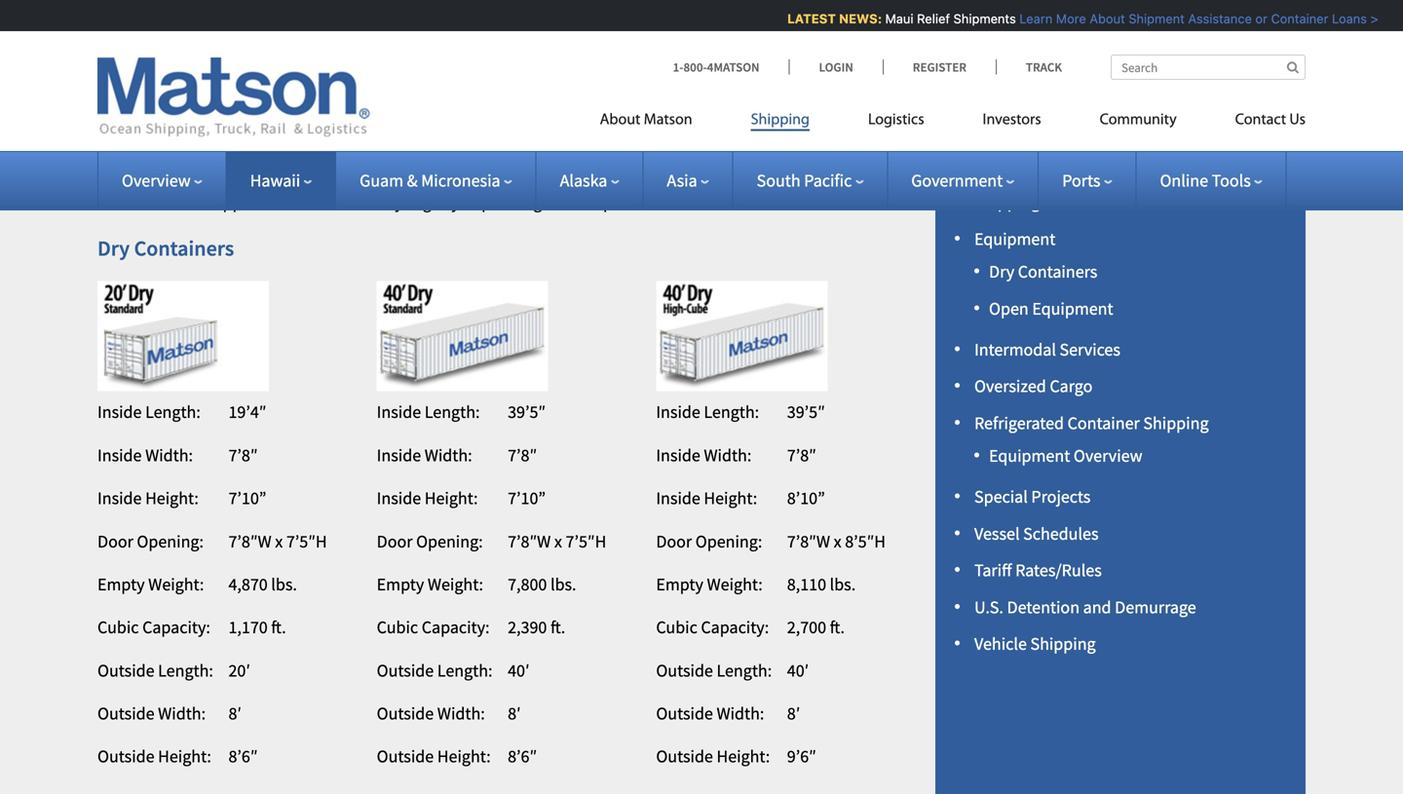 Task type: locate. For each thing, give the bounding box(es) containing it.
39'5″ for 7'10"
[[508, 401, 546, 423]]

capacity: left 1,170
[[142, 616, 210, 638]]

2 empty from the left
[[377, 573, 424, 595]]

and
[[311, 191, 339, 213], [1083, 596, 1111, 618]]

and down the rates/rules
[[1083, 596, 1111, 618]]

7,800
[[508, 573, 547, 595]]

inside width: for 4,870
[[97, 444, 193, 466]]

tariff rates/rules
[[974, 559, 1102, 581]]

3 7'8″w from the left
[[787, 530, 830, 552]]

2 empty weight: from the left
[[377, 573, 483, 595]]

hawaii links section
[[911, 79, 1330, 794]]

8,110
[[787, 573, 826, 595]]

2 horizontal spatial empty weight:
[[656, 573, 763, 595]]

lbs. for 8,110 lbs.
[[830, 573, 856, 595]]

2 x from the left
[[554, 530, 562, 552]]

1 vertical spatial services
[[1060, 338, 1120, 360]]

register link
[[883, 59, 996, 75]]

7'8″w x 7'5″h up 7,800 lbs.
[[508, 530, 606, 552]]

8′
[[228, 703, 242, 724], [508, 703, 521, 724], [787, 703, 800, 724]]

about right more
[[1084, 11, 1120, 26]]

equipment
[[236, 121, 446, 180], [974, 228, 1055, 250], [1032, 298, 1113, 320], [989, 445, 1070, 467]]

1 horizontal spatial outside height:
[[377, 746, 491, 768]]

2 7'8″w x 7'5″h from the left
[[508, 530, 606, 552]]

7'8″w x 8'5″h
[[787, 530, 886, 552]]

equipment up will
[[236, 121, 446, 180]]

1 horizontal spatial empty
[[377, 573, 424, 595]]

x for 8,110
[[834, 530, 841, 552]]

weight: left 8,110
[[707, 573, 763, 595]]

3 7'8″ from the left
[[787, 444, 816, 466]]

lbs.
[[271, 573, 297, 595], [550, 573, 576, 595], [830, 573, 856, 595]]

guam & micronesia
[[360, 170, 500, 191]]

open
[[989, 298, 1029, 320]]

3 lbs. from the left
[[830, 573, 856, 595]]

0 horizontal spatial door opening:
[[97, 530, 204, 552]]

None search field
[[1111, 55, 1306, 80]]

search image
[[1287, 61, 1299, 74]]

39'5″ for 8'10"
[[787, 401, 825, 423]]

1 7'8″ from the left
[[228, 444, 258, 466]]

1 horizontal spatial inside height:
[[377, 487, 478, 509]]

3 empty from the left
[[656, 573, 703, 595]]

1 door opening: from the left
[[97, 530, 204, 552]]

empty weight: left 4,870
[[97, 573, 204, 595]]

cubic capacity: left "2,700"
[[656, 616, 769, 638]]

weight: for 8,110 lbs.
[[707, 573, 763, 595]]

2 horizontal spatial outside length:
[[656, 659, 772, 681]]

outside height:
[[97, 746, 211, 768], [377, 746, 491, 768], [656, 746, 770, 768]]

1 8'6″ from the left
[[228, 746, 258, 768]]

u.s.
[[974, 596, 1003, 618]]

1 vertical spatial and
[[1083, 596, 1111, 618]]

1 7'10" from the left
[[228, 487, 266, 509]]

2 inside width: from the left
[[377, 444, 472, 466]]

3 cubic capacity: from the left
[[656, 616, 769, 638]]

vehicle
[[974, 633, 1027, 655]]

0 horizontal spatial inside height:
[[97, 487, 199, 509]]

cubic capacity: left 2,390
[[377, 616, 490, 638]]

1 horizontal spatial outside width:
[[377, 703, 485, 724]]

7'8″w up 7,800 on the bottom left
[[508, 530, 551, 552]]

hawaii up dimensions
[[97, 121, 226, 180]]

cubic capacity: left 1,170
[[97, 616, 210, 638]]

0 horizontal spatial about
[[600, 113, 640, 128]]

1 horizontal spatial cubic
[[377, 616, 418, 638]]

1 horizontal spatial overview
[[1074, 445, 1142, 467]]

oversized cargo link
[[974, 375, 1093, 397]]

dimensions
[[97, 191, 183, 213]]

weight: left 7,800 on the bottom left
[[428, 573, 483, 595]]

0 horizontal spatial opening:
[[137, 530, 204, 552]]

door opening: for 4,870 lbs.
[[97, 530, 204, 552]]

0 horizontal spatial container
[[1068, 412, 1140, 434]]

7'8″w for 7,800
[[508, 530, 551, 552]]

2 horizontal spatial hawaii
[[955, 126, 1018, 153]]

guam
[[360, 170, 403, 191]]

0 horizontal spatial 7'8″
[[228, 444, 258, 466]]

1 inside length: from the left
[[97, 401, 201, 423]]

inside length: for 4,870
[[97, 401, 201, 423]]

0 horizontal spatial inside width:
[[97, 444, 193, 466]]

0 horizontal spatial 39'5″
[[508, 401, 546, 423]]

0 horizontal spatial outside width:
[[97, 703, 206, 724]]

inside width: for 7,800
[[377, 444, 472, 466]]

2 horizontal spatial opening:
[[695, 530, 762, 552]]

0 horizontal spatial door
[[97, 530, 133, 552]]

7'5″h up 7,800 lbs.
[[566, 530, 606, 552]]

inside height:
[[97, 487, 199, 509], [377, 487, 478, 509], [656, 487, 757, 509]]

and inside hawaii links section
[[1083, 596, 1111, 618]]

0 horizontal spatial cubic
[[97, 616, 139, 638]]

2 opening: from the left
[[416, 530, 483, 552]]

3 outside height: from the left
[[656, 746, 770, 768]]

links
[[1023, 126, 1071, 153]]

open equipment link
[[989, 298, 1113, 320]]

ft. right "2,700"
[[830, 616, 845, 638]]

3 door opening: from the left
[[656, 530, 762, 552]]

3 weight: from the left
[[707, 573, 763, 595]]

1 40′ from the left
[[508, 659, 530, 681]]

equipment overview
[[989, 445, 1142, 467]]

dry containers inside hawaii links section
[[989, 261, 1097, 283]]

1 7'5″h from the left
[[286, 530, 327, 552]]

40′ down "2,700"
[[787, 659, 809, 681]]

1 lbs. from the left
[[271, 573, 297, 595]]

40′ for 2,390 ft.
[[508, 659, 530, 681]]

inside length: for 8,110
[[656, 401, 759, 423]]

inside length: down the "40' dry high-cube" image
[[656, 401, 759, 423]]

door opening: for 8,110 lbs.
[[656, 530, 762, 552]]

cubic for 1,170 ft.
[[97, 616, 139, 638]]

containers inside hawaii links section
[[1018, 261, 1097, 283]]

2 horizontal spatial lbs.
[[830, 573, 856, 595]]

container down the cargo
[[1068, 412, 1140, 434]]

0 horizontal spatial 7'10"
[[228, 487, 266, 509]]

3 opening: from the left
[[695, 530, 762, 552]]

contact us
[[1235, 113, 1306, 128]]

1-
[[673, 59, 683, 75]]

inside length: down 20' dry standard image
[[97, 401, 201, 423]]

40′ down 2,390
[[508, 659, 530, 681]]

7'8″w x 7'5″h for 4,870
[[228, 530, 327, 552]]

about left matson
[[600, 113, 640, 128]]

community
[[1100, 113, 1177, 128]]

container right or
[[1266, 11, 1323, 26]]

0 horizontal spatial x
[[275, 530, 283, 552]]

x up 7,800 lbs.
[[554, 530, 562, 552]]

0 vertical spatial and
[[311, 191, 339, 213]]

about matson
[[600, 113, 692, 128]]

2 capacity: from the left
[[422, 616, 490, 638]]

hawaii for hawaii equipment
[[97, 121, 226, 180]]

lbs. right 4,870
[[271, 573, 297, 595]]

opening:
[[137, 530, 204, 552], [416, 530, 483, 552], [695, 530, 762, 552]]

0 horizontal spatial 7'8″w x 7'5″h
[[228, 530, 327, 552]]

2 cubic capacity: from the left
[[377, 616, 490, 638]]

community link
[[1070, 103, 1206, 143]]

1 vertical spatial container
[[1068, 412, 1140, 434]]

1 horizontal spatial 7'8″
[[508, 444, 537, 466]]

1 horizontal spatial 40′
[[787, 659, 809, 681]]

0 horizontal spatial capacity:
[[142, 616, 210, 638]]

7'10" up 7,800 on the bottom left
[[508, 487, 546, 509]]

dry containers up open equipment link at top
[[989, 261, 1097, 283]]

7'5″h
[[286, 530, 327, 552], [566, 530, 606, 552]]

3 outside width: from the left
[[656, 703, 764, 724]]

x
[[275, 530, 283, 552], [554, 530, 562, 552], [834, 530, 841, 552]]

1 horizontal spatial 39'5″
[[787, 401, 825, 423]]

2 door from the left
[[377, 530, 413, 552]]

1 horizontal spatial 7'10"
[[508, 487, 546, 509]]

inside length: down 40' dry standard 'image'
[[377, 401, 480, 423]]

0 horizontal spatial 7'8″w
[[228, 530, 271, 552]]

1 horizontal spatial dry
[[989, 261, 1014, 283]]

1 outside length: from the left
[[97, 659, 213, 681]]

equipment down dry containers link
[[1032, 298, 1113, 320]]

2 40′ from the left
[[787, 659, 809, 681]]

dry down equipment link
[[989, 261, 1014, 283]]

8'10"
[[787, 487, 825, 509]]

2 7'8″w from the left
[[508, 530, 551, 552]]

weight:
[[148, 573, 204, 595], [428, 573, 483, 595], [707, 573, 763, 595]]

19'4″
[[228, 401, 266, 423]]

3 capacity: from the left
[[701, 616, 769, 638]]

8′ down 20′
[[228, 703, 242, 724]]

2 inside length: from the left
[[377, 401, 480, 423]]

2 8'6″ from the left
[[508, 746, 537, 768]]

capacity: left "2,700"
[[701, 616, 769, 638]]

overview
[[122, 170, 191, 191], [1074, 445, 1142, 467]]

1 7'8″w from the left
[[228, 530, 271, 552]]

special projects link
[[974, 486, 1091, 508]]

dry
[[97, 235, 130, 262], [989, 261, 1014, 283]]

2 horizontal spatial 7'8″w
[[787, 530, 830, 552]]

8′ for 2,390 ft.
[[508, 703, 521, 724]]

1 outside width: from the left
[[97, 703, 206, 724]]

0 vertical spatial overview
[[122, 170, 191, 191]]

1 horizontal spatial door opening:
[[377, 530, 483, 552]]

7'8″ for 8,110 lbs.
[[787, 444, 816, 466]]

7'8″w x 7'5″h up 4,870 lbs.
[[228, 530, 327, 552]]

1 horizontal spatial outside length:
[[377, 659, 493, 681]]

1 horizontal spatial inside width:
[[377, 444, 472, 466]]

width:
[[145, 444, 193, 466], [425, 444, 472, 466], [704, 444, 752, 466], [158, 703, 206, 724], [437, 703, 485, 724], [717, 703, 764, 724]]

2 horizontal spatial door
[[656, 530, 692, 552]]

hawaii right the are
[[250, 170, 300, 191]]

empty weight: for 7,800 lbs.
[[377, 573, 483, 595]]

capacity:
[[142, 616, 210, 638], [422, 616, 490, 638], [701, 616, 769, 638]]

inside length: for 7,800
[[377, 401, 480, 423]]

empty weight: left 7,800 on the bottom left
[[377, 573, 483, 595]]

dry containers down dimensions
[[97, 235, 234, 262]]

3 cubic from the left
[[656, 616, 697, 638]]

0 horizontal spatial 8′
[[228, 703, 242, 724]]

20′
[[228, 659, 250, 681]]

capacity: for 2,390 ft.
[[422, 616, 490, 638]]

2 inside height: from the left
[[377, 487, 478, 509]]

services down links
[[1043, 191, 1104, 213]]

1 horizontal spatial containers
[[1018, 261, 1097, 283]]

capacity: left 2,390
[[422, 616, 490, 638]]

2 horizontal spatial capacity:
[[701, 616, 769, 638]]

3 inside height: from the left
[[656, 487, 757, 509]]

1 8′ from the left
[[228, 703, 242, 724]]

8′ down 2,390
[[508, 703, 521, 724]]

outside width:
[[97, 703, 206, 724], [377, 703, 485, 724], [656, 703, 764, 724]]

3 x from the left
[[834, 530, 841, 552]]

2 horizontal spatial x
[[834, 530, 841, 552]]

contact
[[1235, 113, 1286, 128]]

1 horizontal spatial 8′
[[508, 703, 521, 724]]

7'8″w up 8,110
[[787, 530, 830, 552]]

hawaii inside section
[[955, 126, 1018, 153]]

x up 4,870 lbs.
[[275, 530, 283, 552]]

hawaii link
[[250, 170, 312, 191]]

0 horizontal spatial outside length:
[[97, 659, 213, 681]]

2 horizontal spatial outside width:
[[656, 703, 764, 724]]

opening: for 8,110 lbs.
[[695, 530, 762, 552]]

2 7'5″h from the left
[[566, 530, 606, 552]]

1 horizontal spatial ft.
[[550, 616, 565, 638]]

8′ for 2,700 ft.
[[787, 703, 800, 724]]

refrigerated container shipping
[[974, 412, 1209, 434]]

4,870
[[228, 573, 268, 595]]

hawaii up "government" 'link'
[[955, 126, 1018, 153]]

3 empty weight: from the left
[[656, 573, 763, 595]]

2 ft. from the left
[[550, 616, 565, 638]]

1 outside height: from the left
[[97, 746, 211, 768]]

0 horizontal spatial dry
[[97, 235, 130, 262]]

0 horizontal spatial weight:
[[148, 573, 204, 595]]

1 horizontal spatial and
[[1083, 596, 1111, 618]]

lbs. right 7,800 on the bottom left
[[550, 573, 576, 595]]

outside length: for 1,170
[[97, 659, 213, 681]]

8′ up 9'6″
[[787, 703, 800, 724]]

2 horizontal spatial inside height:
[[656, 487, 757, 509]]

1 inside height: from the left
[[97, 487, 199, 509]]

1 empty from the left
[[97, 573, 145, 595]]

2 outside height: from the left
[[377, 746, 491, 768]]

3 ft. from the left
[[830, 616, 845, 638]]

3 8′ from the left
[[787, 703, 800, 724]]

8'6″
[[228, 746, 258, 768], [508, 746, 537, 768]]

rates/rules
[[1015, 559, 1102, 581]]

4matson
[[707, 59, 759, 75]]

7'8″w for 8,110
[[787, 530, 830, 552]]

2 horizontal spatial ft.
[[830, 616, 845, 638]]

lbs. right 8,110
[[830, 573, 856, 595]]

0 horizontal spatial ft.
[[271, 616, 286, 638]]

1 capacity: from the left
[[142, 616, 210, 638]]

outside height: for 1,170
[[97, 746, 211, 768]]

and left will
[[311, 191, 339, 213]]

0 vertical spatial container
[[1266, 11, 1323, 26]]

latest news: maui relief shipments learn more about shipment assistance or container loans >
[[782, 11, 1373, 26]]

weight: for 4,870 lbs.
[[148, 573, 204, 595]]

2 horizontal spatial outside height:
[[656, 746, 770, 768]]

lbs. for 4,870 lbs.
[[271, 573, 297, 595]]

1 empty weight: from the left
[[97, 573, 204, 595]]

1 horizontal spatial opening:
[[416, 530, 483, 552]]

are
[[187, 191, 210, 213]]

0 horizontal spatial dry containers
[[97, 235, 234, 262]]

1 7'8″w x 7'5″h from the left
[[228, 530, 327, 552]]

inside width:
[[97, 444, 193, 466], [377, 444, 472, 466], [656, 444, 752, 466]]

cubic capacity: for 1,170 ft.
[[97, 616, 210, 638]]

2,390
[[508, 616, 547, 638]]

1-800-4matson
[[673, 59, 759, 75]]

7'10" down 19'4″
[[228, 487, 266, 509]]

2 door opening: from the left
[[377, 530, 483, 552]]

1 horizontal spatial lbs.
[[550, 573, 576, 595]]

1 horizontal spatial empty weight:
[[377, 573, 483, 595]]

40′ for 2,700 ft.
[[787, 659, 809, 681]]

outside width: for 2,700
[[656, 703, 764, 724]]

inside
[[97, 401, 142, 423], [377, 401, 421, 423], [656, 401, 700, 423], [97, 444, 142, 466], [377, 444, 421, 466], [656, 444, 700, 466], [97, 487, 142, 509], [377, 487, 421, 509], [656, 487, 700, 509]]

1 horizontal spatial capacity:
[[422, 616, 490, 638]]

containers down the are
[[134, 235, 234, 262]]

ft.
[[271, 616, 286, 638], [550, 616, 565, 638], [830, 616, 845, 638]]

login
[[819, 59, 853, 75]]

1 horizontal spatial hawaii
[[250, 170, 300, 191]]

0 horizontal spatial empty
[[97, 573, 145, 595]]

1 horizontal spatial cubic capacity:
[[377, 616, 490, 638]]

0 horizontal spatial hawaii
[[97, 121, 226, 180]]

x for 4,870
[[275, 530, 283, 552]]

1 x from the left
[[275, 530, 283, 552]]

1 ft. from the left
[[271, 616, 286, 638]]

2 cubic from the left
[[377, 616, 418, 638]]

1 cubic from the left
[[97, 616, 139, 638]]

1 opening: from the left
[[137, 530, 204, 552]]

2 outside width: from the left
[[377, 703, 485, 724]]

2 horizontal spatial 7'8″
[[787, 444, 816, 466]]

container inside hawaii links section
[[1068, 412, 1140, 434]]

about
[[1084, 11, 1120, 26], [600, 113, 640, 128]]

7'5″h up 4,870 lbs.
[[286, 530, 327, 552]]

7'8″w up 4,870
[[228, 530, 271, 552]]

1 vertical spatial about
[[600, 113, 640, 128]]

0 horizontal spatial empty weight:
[[97, 573, 204, 595]]

2 lbs. from the left
[[550, 573, 576, 595]]

container
[[1266, 11, 1323, 26], [1068, 412, 1140, 434]]

ft. for 2,390 ft.
[[550, 616, 565, 638]]

dry down dimensions
[[97, 235, 130, 262]]

8'5″h
[[845, 530, 886, 552]]

2 7'10" from the left
[[508, 487, 546, 509]]

weight: for 7,800 lbs.
[[428, 573, 483, 595]]

intermodal services link
[[974, 338, 1120, 360]]

1 vertical spatial overview
[[1074, 445, 1142, 467]]

1 door from the left
[[97, 530, 133, 552]]

tools
[[1212, 170, 1251, 191]]

oversized
[[974, 375, 1046, 397]]

2 horizontal spatial door opening:
[[656, 530, 762, 552]]

received*
[[728, 191, 797, 213]]

1 horizontal spatial x
[[554, 530, 562, 552]]

containers up open equipment link at top
[[1018, 261, 1097, 283]]

800-
[[683, 59, 707, 75]]

refrigerated container shipping link
[[974, 412, 1209, 434]]

ft. right 2,390
[[550, 616, 565, 638]]

2 weight: from the left
[[428, 573, 483, 595]]

2 7'8″ from the left
[[508, 444, 537, 466]]

1 weight: from the left
[[148, 573, 204, 595]]

1 horizontal spatial 7'8″w
[[508, 530, 551, 552]]

ports link
[[1062, 170, 1112, 191]]

1 horizontal spatial 7'5″h
[[566, 530, 606, 552]]

0 horizontal spatial outside height:
[[97, 746, 211, 768]]

2 horizontal spatial cubic
[[656, 616, 697, 638]]

1 horizontal spatial dry containers
[[989, 261, 1097, 283]]

3 outside length: from the left
[[656, 659, 772, 681]]

1 39'5″ from the left
[[508, 401, 546, 423]]

1 cubic capacity: from the left
[[97, 616, 210, 638]]

2 39'5″ from the left
[[787, 401, 825, 423]]

learn
[[1014, 11, 1047, 26]]

1 horizontal spatial 7'8″w x 7'5″h
[[508, 530, 606, 552]]

3 inside width: from the left
[[656, 444, 752, 466]]

0 horizontal spatial 8'6″
[[228, 746, 258, 768]]

government
[[911, 170, 1003, 191]]

1 horizontal spatial weight:
[[428, 573, 483, 595]]

0 horizontal spatial inside length:
[[97, 401, 201, 423]]

x left 8'5″h
[[834, 530, 841, 552]]

0 horizontal spatial cubic capacity:
[[97, 616, 210, 638]]

empty weight: for 4,870 lbs.
[[97, 573, 204, 595]]

1 inside width: from the left
[[97, 444, 193, 466]]

equipment down refrigerated
[[989, 445, 1070, 467]]

ft. right 1,170
[[271, 616, 286, 638]]

empty weight:
[[97, 573, 204, 595], [377, 573, 483, 595], [656, 573, 763, 595]]

weight: left 4,870
[[148, 573, 204, 595]]

8′ for 1,170 ft.
[[228, 703, 242, 724]]

0 horizontal spatial containers
[[134, 235, 234, 262]]

0 vertical spatial services
[[1043, 191, 1104, 213]]

1 horizontal spatial door
[[377, 530, 413, 552]]

2 horizontal spatial weight:
[[707, 573, 763, 595]]

2 horizontal spatial cubic capacity:
[[656, 616, 769, 638]]

3 inside length: from the left
[[656, 401, 759, 423]]

2 8′ from the left
[[508, 703, 521, 724]]

services up the cargo
[[1060, 338, 1120, 360]]

0 horizontal spatial 7'5″h
[[286, 530, 327, 552]]

empty weight: left 8,110
[[656, 573, 763, 595]]

empty weight: for 8,110 lbs.
[[656, 573, 763, 595]]

7'8″w x 7'5″h for 7,800
[[508, 530, 606, 552]]

1 horizontal spatial 8'6″
[[508, 746, 537, 768]]

1 horizontal spatial container
[[1266, 11, 1323, 26]]

specific
[[596, 191, 651, 213]]

matson containership arriving honolulu, hawaii with containers. image
[[0, 0, 1403, 79]]

alaska
[[560, 170, 607, 191]]

1 horizontal spatial inside length:
[[377, 401, 480, 423]]

1 horizontal spatial about
[[1084, 11, 1120, 26]]

2 horizontal spatial inside width:
[[656, 444, 752, 466]]

3 door from the left
[[656, 530, 692, 552]]

inside length:
[[97, 401, 201, 423], [377, 401, 480, 423], [656, 401, 759, 423]]

7'10" for 39'5″
[[508, 487, 546, 509]]

outside height: for 2,390
[[377, 746, 491, 768]]

0 horizontal spatial and
[[311, 191, 339, 213]]

0 horizontal spatial 40′
[[508, 659, 530, 681]]

overview inside hawaii links section
[[1074, 445, 1142, 467]]

7'10" for 19'4″
[[228, 487, 266, 509]]

0 horizontal spatial lbs.
[[271, 573, 297, 595]]

2 horizontal spatial inside length:
[[656, 401, 759, 423]]

2 outside length: from the left
[[377, 659, 493, 681]]

intermodal services
[[974, 338, 1120, 360]]

0 horizontal spatial overview
[[122, 170, 191, 191]]

7'8″w
[[228, 530, 271, 552], [508, 530, 551, 552], [787, 530, 830, 552]]



Task type: vqa. For each thing, say whether or not it's contained in the screenshot.
'Door' associated with 4,870 lbs.
yes



Task type: describe. For each thing, give the bounding box(es) containing it.
2,390 ft.
[[508, 616, 565, 638]]

relief
[[912, 11, 945, 26]]

matson
[[644, 113, 692, 128]]

capacity: for 2,700 ft.
[[701, 616, 769, 638]]

asia link
[[667, 170, 709, 191]]

u.s. detention and demurrage
[[974, 596, 1196, 618]]

cubic for 2,390 ft.
[[377, 616, 418, 638]]

inside height: for 8,110
[[656, 487, 757, 509]]

top menu navigation
[[600, 103, 1306, 143]]

about inside the 'top menu' navigation
[[600, 113, 640, 128]]

contact us link
[[1206, 103, 1306, 143]]

2,700
[[787, 616, 826, 638]]

south pacific
[[757, 170, 852, 191]]

capacity: for 1,170 ft.
[[142, 616, 210, 638]]

login link
[[789, 59, 883, 75]]

pacific
[[804, 170, 852, 191]]

register
[[913, 59, 966, 75]]

x for 7,800
[[554, 530, 562, 552]]

>
[[1365, 11, 1373, 26]]

oversized cargo
[[974, 375, 1093, 397]]

&
[[407, 170, 418, 191]]

empty for 4,870 lbs.
[[97, 573, 145, 595]]

cubic capacity: for 2,700 ft.
[[656, 616, 769, 638]]

cargo
[[1050, 375, 1093, 397]]

hawaii equipment
[[97, 121, 446, 180]]

overview link
[[122, 170, 202, 191]]

shipment
[[1123, 11, 1179, 26]]

south pacific link
[[757, 170, 864, 191]]

u.s. detention and demurrage link
[[974, 596, 1196, 618]]

online
[[1160, 170, 1208, 191]]

demurrage
[[1115, 596, 1196, 618]]

container
[[655, 191, 725, 213]]

7'8″ for 7,800 lbs.
[[508, 444, 537, 466]]

alaska link
[[560, 170, 619, 191]]

us
[[1289, 113, 1306, 128]]

track
[[1026, 59, 1062, 75]]

projects
[[1031, 486, 1091, 508]]

detention
[[1007, 596, 1080, 618]]

inside width: for 8,110
[[656, 444, 752, 466]]

micronesia
[[421, 170, 500, 191]]

vehicle shipping link
[[974, 633, 1096, 655]]

door for 7,800 lbs.
[[377, 530, 413, 552]]

about matson link
[[600, 103, 722, 143]]

outside length: for 2,700
[[656, 659, 772, 681]]

8'6″ for 20′
[[228, 746, 258, 768]]

7'8″ for 4,870 lbs.
[[228, 444, 258, 466]]

shipping link
[[722, 103, 839, 143]]

2,700 ft.
[[787, 616, 845, 638]]

more
[[1051, 11, 1081, 26]]

blue matson logo with ocean, shipping, truck, rail and logistics written beneath it. image
[[97, 57, 370, 137]]

investors link
[[953, 103, 1070, 143]]

outside height: for 2,700
[[656, 746, 770, 768]]

vessel
[[974, 523, 1020, 544]]

special
[[974, 486, 1028, 508]]

Search search field
[[1111, 55, 1306, 80]]

ft. for 2,700 ft.
[[830, 616, 845, 638]]

special projects
[[974, 486, 1091, 508]]

1,170
[[228, 616, 268, 638]]

1-800-4matson link
[[673, 59, 789, 75]]

logistics link
[[839, 103, 953, 143]]

ft. for 1,170 ft.
[[271, 616, 286, 638]]

slightly
[[406, 191, 460, 213]]

vessel schedules link
[[974, 523, 1099, 544]]

9'6″
[[787, 746, 816, 768]]

latest
[[782, 11, 831, 26]]

services for shipping services
[[1043, 191, 1104, 213]]

outside width: for 1,170
[[97, 703, 206, 724]]

will
[[342, 191, 368, 213]]

tariff
[[974, 559, 1012, 581]]

equipment up dry containers link
[[974, 228, 1055, 250]]

dry containers link
[[989, 261, 1097, 283]]

track link
[[996, 59, 1062, 75]]

online tools link
[[1160, 170, 1262, 191]]

shipments
[[948, 11, 1011, 26]]

intermodal
[[974, 338, 1056, 360]]

inside height: for 4,870
[[97, 487, 199, 509]]

asia
[[667, 170, 697, 191]]

learn more about shipment assistance or container loans > link
[[1014, 11, 1373, 26]]

inside height: for 7,800
[[377, 487, 478, 509]]

open equipment
[[989, 298, 1113, 320]]

8,110 lbs.
[[787, 573, 856, 595]]

door opening: for 7,800 lbs.
[[377, 530, 483, 552]]

hawaii for hawaii links
[[955, 126, 1018, 153]]

outside length: for 2,390
[[377, 659, 493, 681]]

20' dry standard image
[[97, 281, 269, 391]]

shipping services
[[974, 191, 1104, 213]]

7,800 lbs.
[[508, 573, 576, 595]]

government link
[[911, 170, 1014, 191]]

news:
[[834, 11, 877, 26]]

cubic for 2,700 ft.
[[656, 616, 697, 638]]

logistics
[[868, 113, 924, 128]]

maui
[[880, 11, 908, 26]]

opening: for 4,870 lbs.
[[137, 530, 204, 552]]

dimensions are approximate and will vary slightly depending on the specific container received*
[[97, 191, 797, 213]]

7'5″h for 4,870 lbs.
[[286, 530, 327, 552]]

4,870 lbs.
[[228, 573, 297, 595]]

7'5″h for 7,800 lbs.
[[566, 530, 606, 552]]

assistance
[[1183, 11, 1247, 26]]

door for 8,110 lbs.
[[656, 530, 692, 552]]

8'6″ for 40′
[[508, 746, 537, 768]]

door for 4,870 lbs.
[[97, 530, 133, 552]]

lbs. for 7,800 lbs.
[[550, 573, 576, 595]]

investors
[[983, 113, 1041, 128]]

guam & micronesia link
[[360, 170, 512, 191]]

approximate
[[214, 191, 307, 213]]

7'8″w for 4,870
[[228, 530, 271, 552]]

40' dry high-cube image
[[656, 281, 828, 391]]

cubic capacity: for 2,390 ft.
[[377, 616, 490, 638]]

outside width: for 2,390
[[377, 703, 485, 724]]

dry inside hawaii links section
[[989, 261, 1014, 283]]

opening: for 7,800 lbs.
[[416, 530, 483, 552]]

schedules
[[1023, 523, 1099, 544]]

shipping services link
[[974, 191, 1104, 213]]

empty for 8,110 lbs.
[[656, 573, 703, 595]]

0 vertical spatial about
[[1084, 11, 1120, 26]]

40' dry standard image
[[377, 281, 548, 391]]

empty for 7,800 lbs.
[[377, 573, 424, 595]]

shipping inside the 'top menu' navigation
[[751, 113, 810, 128]]

loans
[[1327, 11, 1362, 26]]

services for intermodal services
[[1060, 338, 1120, 360]]



